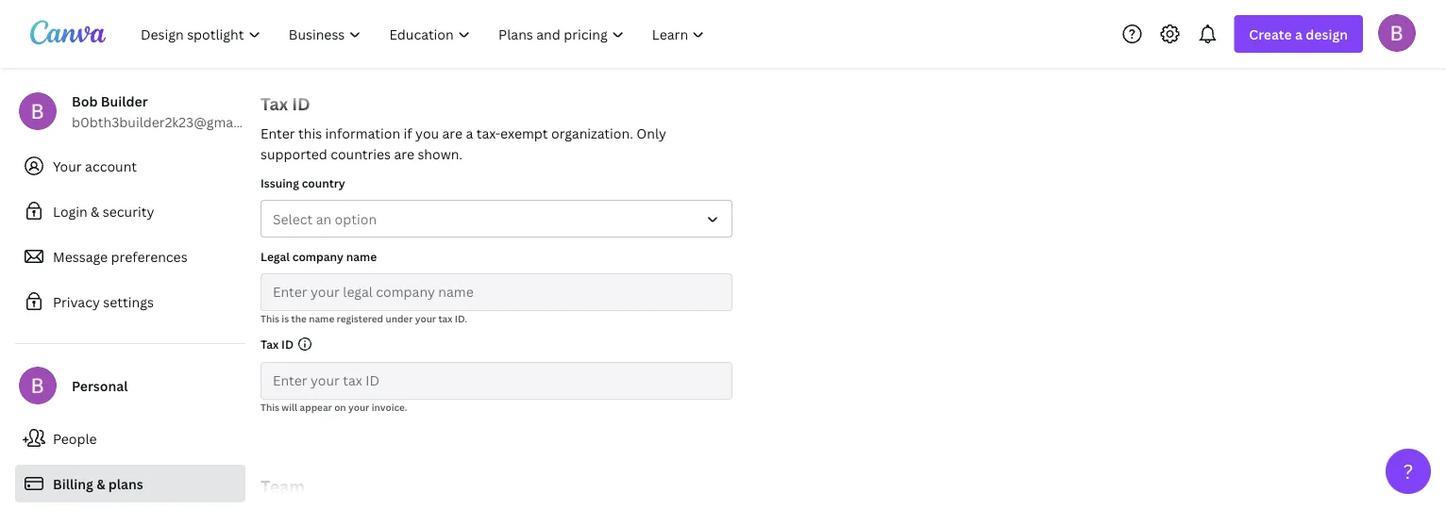 Task type: locate. For each thing, give the bounding box(es) containing it.
2 this from the top
[[261, 401, 279, 414]]

id inside tax id enter this information if you are a tax-exempt organization. only supported countries are shown.
[[292, 92, 311, 115]]

0 vertical spatial are
[[442, 124, 463, 142]]

1 horizontal spatial name
[[346, 249, 377, 264]]

1 horizontal spatial your
[[415, 313, 436, 325]]

top level navigation element
[[128, 15, 721, 53]]

2 tax from the top
[[261, 337, 279, 352]]

& right login
[[91, 203, 100, 220]]

1 vertical spatial tax
[[261, 337, 279, 352]]

bob builder b0bth3builder2k23@gmail.com
[[72, 92, 272, 131]]

0 vertical spatial name
[[346, 249, 377, 264]]

this will appear on your invoice.
[[261, 401, 407, 414]]

this
[[261, 313, 279, 325], [261, 401, 279, 414]]

this for this is the name registered under your tax id.
[[261, 313, 279, 325]]

information
[[325, 124, 400, 142]]

your right the on on the bottom of the page
[[348, 401, 370, 414]]

0 vertical spatial tax
[[261, 92, 288, 115]]

1 vertical spatial id
[[281, 337, 294, 352]]

under
[[386, 313, 413, 325]]

people link
[[15, 420, 246, 458]]

appear
[[300, 401, 332, 414]]

id down 'is'
[[281, 337, 294, 352]]

Select an option button
[[261, 200, 733, 238]]

tax for tax id enter this information if you are a tax-exempt organization. only supported countries are shown.
[[261, 92, 288, 115]]

a
[[1296, 25, 1303, 43], [466, 124, 473, 142]]

plans
[[108, 475, 143, 493]]

id up this
[[292, 92, 311, 115]]

message
[[53, 248, 108, 266]]

settings
[[103, 293, 154, 311]]

name
[[346, 249, 377, 264], [309, 313, 334, 325]]

a left design
[[1296, 25, 1303, 43]]

id for tax id
[[281, 337, 294, 352]]

name right the
[[309, 313, 334, 325]]

the
[[291, 313, 307, 325]]

on
[[334, 401, 346, 414]]

are down if
[[394, 145, 415, 163]]

this left 'is'
[[261, 313, 279, 325]]

& for billing
[[96, 475, 105, 493]]

organization.
[[551, 124, 634, 142]]

0 vertical spatial your
[[415, 313, 436, 325]]

bob builder image
[[1379, 14, 1416, 52]]

enter
[[261, 124, 295, 142]]

1 vertical spatial this
[[261, 401, 279, 414]]

this left will
[[261, 401, 279, 414]]

1 vertical spatial are
[[394, 145, 415, 163]]

billing
[[53, 475, 93, 493]]

exempt
[[501, 124, 548, 142]]

country
[[302, 175, 345, 191]]

tax for tax id
[[261, 337, 279, 352]]

&
[[91, 203, 100, 220], [96, 475, 105, 493]]

your left tax
[[415, 313, 436, 325]]

message preferences
[[53, 248, 188, 266]]

tax
[[261, 92, 288, 115], [261, 337, 279, 352]]

& left plans
[[96, 475, 105, 493]]

0 horizontal spatial a
[[466, 124, 473, 142]]

1 vertical spatial a
[[466, 124, 473, 142]]

tax inside tax id enter this information if you are a tax-exempt organization. only supported countries are shown.
[[261, 92, 288, 115]]

message preferences link
[[15, 238, 246, 276]]

1 this from the top
[[261, 313, 279, 325]]

privacy
[[53, 293, 100, 311]]

0 vertical spatial this
[[261, 313, 279, 325]]

name down option
[[346, 249, 377, 264]]

are
[[442, 124, 463, 142], [394, 145, 415, 163]]

you
[[416, 124, 439, 142]]

a inside create a design dropdown button
[[1296, 25, 1303, 43]]

legal company name
[[261, 249, 377, 264]]

1 vertical spatial your
[[348, 401, 370, 414]]

your account
[[53, 157, 137, 175]]

id
[[292, 92, 311, 115], [281, 337, 294, 352]]

1 horizontal spatial a
[[1296, 25, 1303, 43]]

your
[[415, 313, 436, 325], [348, 401, 370, 414]]

supported
[[261, 145, 327, 163]]

will
[[282, 401, 298, 414]]

login & security
[[53, 203, 154, 220]]

1 tax from the top
[[261, 92, 288, 115]]

this is the name registered under your tax id.
[[261, 313, 467, 325]]

1 vertical spatial name
[[309, 313, 334, 325]]

login & security link
[[15, 193, 246, 230]]

billing & plans
[[53, 475, 143, 493]]

are up shown. at the top of page
[[442, 124, 463, 142]]

people
[[53, 430, 97, 448]]

0 vertical spatial &
[[91, 203, 100, 220]]

0 vertical spatial a
[[1296, 25, 1303, 43]]

select an option
[[273, 210, 377, 228]]

id.
[[455, 313, 467, 325]]

1 horizontal spatial are
[[442, 124, 463, 142]]

a left tax- on the left
[[466, 124, 473, 142]]

bob
[[72, 92, 98, 110]]

Enter your legal company name text field
[[273, 275, 721, 311]]

personal
[[72, 377, 128, 395]]

create
[[1250, 25, 1293, 43]]

0 vertical spatial id
[[292, 92, 311, 115]]

0 horizontal spatial name
[[309, 313, 334, 325]]

tax-
[[477, 124, 501, 142]]

1 vertical spatial &
[[96, 475, 105, 493]]

this for this will appear on your invoice.
[[261, 401, 279, 414]]



Task type: describe. For each thing, give the bounding box(es) containing it.
if
[[404, 124, 412, 142]]

an
[[316, 210, 332, 228]]

countries
[[331, 145, 391, 163]]

security
[[103, 203, 154, 220]]

team
[[261, 475, 305, 499]]

company
[[292, 249, 344, 264]]

0 horizontal spatial your
[[348, 401, 370, 414]]

& for login
[[91, 203, 100, 220]]

preferences
[[111, 248, 188, 266]]

your account link
[[15, 147, 246, 185]]

shown.
[[418, 145, 463, 163]]

your
[[53, 157, 82, 175]]

design
[[1306, 25, 1348, 43]]

tax
[[439, 313, 453, 325]]

option
[[335, 210, 377, 228]]

b0bth3builder2k23@gmail.com
[[72, 113, 272, 131]]

create a design button
[[1235, 15, 1364, 53]]

privacy settings
[[53, 293, 154, 311]]

billing & plans link
[[15, 466, 246, 503]]

is
[[282, 313, 289, 325]]

a inside tax id enter this information if you are a tax-exempt organization. only supported countries are shown.
[[466, 124, 473, 142]]

Enter your tax ID text field
[[273, 364, 721, 399]]

tax id enter this information if you are a tax-exempt organization. only supported countries are shown.
[[261, 92, 667, 163]]

create a design
[[1250, 25, 1348, 43]]

account
[[85, 157, 137, 175]]

?
[[1404, 458, 1414, 485]]

issuing country
[[261, 175, 345, 191]]

select
[[273, 210, 313, 228]]

issuing
[[261, 175, 299, 191]]

? button
[[1386, 449, 1432, 495]]

builder
[[101, 92, 148, 110]]

invoice.
[[372, 401, 407, 414]]

this
[[298, 124, 322, 142]]

tax id
[[261, 337, 294, 352]]

id for tax id enter this information if you are a tax-exempt organization. only supported countries are shown.
[[292, 92, 311, 115]]

legal
[[261, 249, 290, 264]]

0 horizontal spatial are
[[394, 145, 415, 163]]

registered
[[337, 313, 383, 325]]

login
[[53, 203, 88, 220]]

privacy settings link
[[15, 283, 246, 321]]

only
[[637, 124, 667, 142]]



Task type: vqa. For each thing, say whether or not it's contained in the screenshot.
Greg Robinson image at the top right
no



